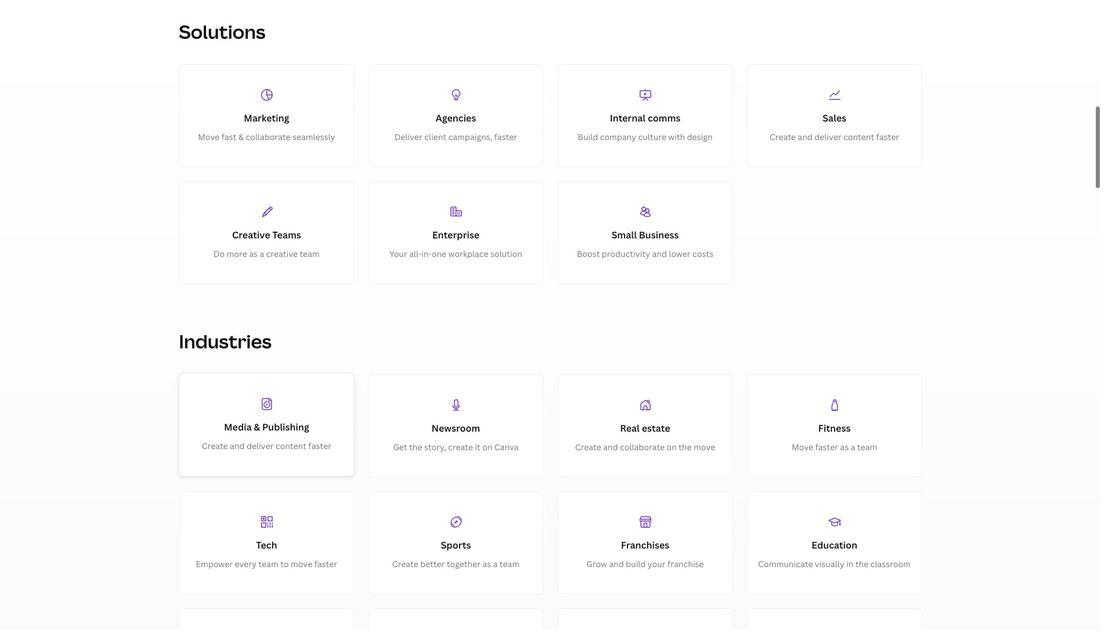 Task type: describe. For each thing, give the bounding box(es) containing it.
publishing
[[262, 421, 309, 434]]

small business
[[612, 229, 679, 242]]

real
[[620, 422, 640, 435]]

move faster as a team
[[792, 442, 877, 453]]

and for franchises
[[609, 558, 624, 569]]

create for real estate
[[575, 442, 601, 453]]

estate
[[642, 422, 670, 435]]

with
[[668, 131, 685, 142]]

workplace
[[448, 248, 488, 259]]

tech
[[256, 539, 277, 552]]

1 horizontal spatial move
[[694, 442, 715, 453]]

create and collaborate on the move
[[575, 442, 715, 453]]

creative
[[266, 248, 298, 259]]

2 vertical spatial a
[[493, 558, 498, 569]]

2 on from the left
[[667, 442, 677, 453]]

company
[[600, 131, 636, 142]]

solution
[[490, 248, 522, 259]]

sales
[[823, 112, 846, 125]]

create for media & publishing
[[202, 440, 228, 451]]

better
[[420, 558, 445, 569]]

deliver
[[395, 131, 422, 142]]

in-
[[421, 248, 432, 259]]

franchise
[[668, 558, 704, 569]]

your all-in-one workplace solution
[[390, 248, 522, 259]]

your
[[390, 248, 407, 259]]

sports
[[441, 539, 471, 552]]

small
[[612, 229, 637, 242]]

and for media & publishing
[[230, 440, 245, 451]]

get the story, create it on canva
[[393, 442, 519, 453]]

communicate visually in the classroom
[[758, 558, 911, 569]]

a for fitness
[[851, 442, 855, 453]]

0 horizontal spatial the
[[409, 442, 422, 453]]

seamlessly
[[292, 131, 335, 142]]

agencies
[[436, 112, 476, 125]]

0 horizontal spatial &
[[238, 131, 244, 142]]

design
[[687, 131, 713, 142]]

create for sales
[[770, 131, 796, 142]]

media & publishing
[[224, 421, 309, 434]]

comms
[[648, 112, 681, 125]]

1 horizontal spatial as
[[483, 558, 491, 569]]

deliver client campaigns, faster
[[395, 131, 517, 142]]

solutions
[[179, 19, 266, 44]]

one
[[432, 248, 446, 259]]

fast
[[221, 131, 236, 142]]

business
[[639, 229, 679, 242]]

create better together as a team
[[392, 558, 520, 569]]

to
[[280, 558, 289, 569]]

build
[[578, 131, 598, 142]]

move fast & collaborate seamlessly
[[198, 131, 335, 142]]

content for sales
[[844, 131, 874, 142]]

teams
[[272, 229, 301, 242]]

client
[[424, 131, 446, 142]]

more
[[227, 248, 247, 259]]

do more as a creative team
[[214, 248, 320, 259]]

as for fitness
[[840, 442, 849, 453]]

boost productivity and lower costs
[[577, 248, 714, 259]]

internal
[[610, 112, 646, 125]]

empower
[[196, 558, 233, 569]]



Task type: vqa. For each thing, say whether or not it's contained in the screenshot.
topmost Move
yes



Task type: locate. For each thing, give the bounding box(es) containing it.
deliver for media & publishing
[[247, 440, 274, 451]]

create for sports
[[392, 558, 418, 569]]

0 vertical spatial &
[[238, 131, 244, 142]]

communicate
[[758, 558, 813, 569]]

0 horizontal spatial move
[[198, 131, 219, 142]]

deliver down media & publishing in the left bottom of the page
[[247, 440, 274, 451]]

0 horizontal spatial deliver
[[247, 440, 274, 451]]

1 vertical spatial move
[[792, 442, 813, 453]]

classroom
[[871, 558, 911, 569]]

on
[[482, 442, 492, 453], [667, 442, 677, 453]]

a for creative teams
[[260, 248, 264, 259]]

1 vertical spatial collaborate
[[620, 442, 665, 453]]

costs
[[693, 248, 714, 259]]

it
[[475, 442, 480, 453]]

1 vertical spatial a
[[851, 442, 855, 453]]

culture
[[638, 131, 666, 142]]

all-
[[409, 248, 421, 259]]

a
[[260, 248, 264, 259], [851, 442, 855, 453], [493, 558, 498, 569]]

create and deliver content faster for sales
[[770, 131, 899, 142]]

deliver for sales
[[815, 131, 842, 142]]

boost
[[577, 248, 600, 259]]

2 vertical spatial as
[[483, 558, 491, 569]]

fitness
[[818, 422, 851, 435]]

faster
[[494, 131, 517, 142], [876, 131, 899, 142], [308, 440, 331, 451], [815, 442, 838, 453], [314, 558, 337, 569]]

deliver
[[815, 131, 842, 142], [247, 440, 274, 451]]

0 horizontal spatial create and deliver content faster
[[202, 440, 331, 451]]

create
[[770, 131, 796, 142], [202, 440, 228, 451], [575, 442, 601, 453], [392, 558, 418, 569]]

creative teams
[[232, 229, 301, 242]]

move
[[198, 131, 219, 142], [792, 442, 813, 453]]

0 horizontal spatial move
[[291, 558, 312, 569]]

together
[[447, 558, 481, 569]]

team
[[300, 248, 320, 259], [857, 442, 877, 453], [259, 558, 279, 569], [500, 558, 520, 569]]

&
[[238, 131, 244, 142], [254, 421, 260, 434]]

move for marketing
[[198, 131, 219, 142]]

content
[[844, 131, 874, 142], [276, 440, 306, 451]]

collaborate down marketing
[[246, 131, 291, 142]]

1 horizontal spatial move
[[792, 442, 813, 453]]

build company culture with design
[[578, 131, 713, 142]]

1 vertical spatial move
[[291, 558, 312, 569]]

on right 'it'
[[482, 442, 492, 453]]

0 vertical spatial move
[[694, 442, 715, 453]]

2 horizontal spatial the
[[856, 558, 869, 569]]

1 horizontal spatial deliver
[[815, 131, 842, 142]]

creative
[[232, 229, 270, 242]]

franchises
[[621, 539, 669, 552]]

2 horizontal spatial as
[[840, 442, 849, 453]]

collaborate down real estate
[[620, 442, 665, 453]]

your
[[648, 558, 666, 569]]

empower every team to move faster
[[196, 558, 337, 569]]

as right more
[[249, 248, 258, 259]]

& right media
[[254, 421, 260, 434]]

0 horizontal spatial as
[[249, 248, 258, 259]]

productivity
[[602, 248, 650, 259]]

internal comms
[[610, 112, 681, 125]]

on down estate
[[667, 442, 677, 453]]

0 horizontal spatial content
[[276, 440, 306, 451]]

1 on from the left
[[482, 442, 492, 453]]

create and deliver content faster down sales
[[770, 131, 899, 142]]

do
[[214, 248, 225, 259]]

0 vertical spatial create and deliver content faster
[[770, 131, 899, 142]]

create and deliver content faster
[[770, 131, 899, 142], [202, 440, 331, 451]]

as for creative teams
[[249, 248, 258, 259]]

real estate
[[620, 422, 670, 435]]

0 vertical spatial content
[[844, 131, 874, 142]]

marketing
[[244, 112, 289, 125]]

build
[[626, 558, 646, 569]]

1 horizontal spatial content
[[844, 131, 874, 142]]

lower
[[669, 248, 691, 259]]

deliver down sales
[[815, 131, 842, 142]]

enterprise
[[432, 229, 480, 242]]

media
[[224, 421, 252, 434]]

move
[[694, 442, 715, 453], [291, 558, 312, 569]]

the
[[409, 442, 422, 453], [679, 442, 692, 453], [856, 558, 869, 569]]

& right 'fast'
[[238, 131, 244, 142]]

and for real estate
[[603, 442, 618, 453]]

1 vertical spatial &
[[254, 421, 260, 434]]

story,
[[424, 442, 446, 453]]

2 horizontal spatial a
[[851, 442, 855, 453]]

grow
[[587, 558, 607, 569]]

create and deliver content faster for media & publishing
[[202, 440, 331, 451]]

1 horizontal spatial on
[[667, 442, 677, 453]]

1 vertical spatial create and deliver content faster
[[202, 440, 331, 451]]

1 vertical spatial deliver
[[247, 440, 274, 451]]

content down sales
[[844, 131, 874, 142]]

0 vertical spatial a
[[260, 248, 264, 259]]

1 horizontal spatial collaborate
[[620, 442, 665, 453]]

0 horizontal spatial on
[[482, 442, 492, 453]]

as down fitness at the bottom right
[[840, 442, 849, 453]]

1 horizontal spatial a
[[493, 558, 498, 569]]

visually
[[815, 558, 844, 569]]

0 vertical spatial deliver
[[815, 131, 842, 142]]

every
[[235, 558, 257, 569]]

industries
[[179, 329, 272, 354]]

0 vertical spatial as
[[249, 248, 258, 259]]

canva
[[494, 442, 519, 453]]

1 horizontal spatial &
[[254, 421, 260, 434]]

in
[[846, 558, 854, 569]]

content down the publishing
[[276, 440, 306, 451]]

1 horizontal spatial create and deliver content faster
[[770, 131, 899, 142]]

0 horizontal spatial collaborate
[[246, 131, 291, 142]]

1 vertical spatial content
[[276, 440, 306, 451]]

as
[[249, 248, 258, 259], [840, 442, 849, 453], [483, 558, 491, 569]]

collaborate
[[246, 131, 291, 142], [620, 442, 665, 453]]

create
[[448, 442, 473, 453]]

1 horizontal spatial the
[[679, 442, 692, 453]]

and
[[798, 131, 813, 142], [652, 248, 667, 259], [230, 440, 245, 451], [603, 442, 618, 453], [609, 558, 624, 569]]

as right together
[[483, 558, 491, 569]]

0 vertical spatial move
[[198, 131, 219, 142]]

education
[[812, 539, 857, 552]]

content for media & publishing
[[276, 440, 306, 451]]

and for sales
[[798, 131, 813, 142]]

grow and build your franchise
[[587, 558, 704, 569]]

campaigns,
[[448, 131, 492, 142]]

0 horizontal spatial a
[[260, 248, 264, 259]]

1 vertical spatial as
[[840, 442, 849, 453]]

move for fitness
[[792, 442, 813, 453]]

0 vertical spatial collaborate
[[246, 131, 291, 142]]

get
[[393, 442, 407, 453]]

create and deliver content faster down media & publishing in the left bottom of the page
[[202, 440, 331, 451]]

newsroom
[[432, 422, 480, 435]]



